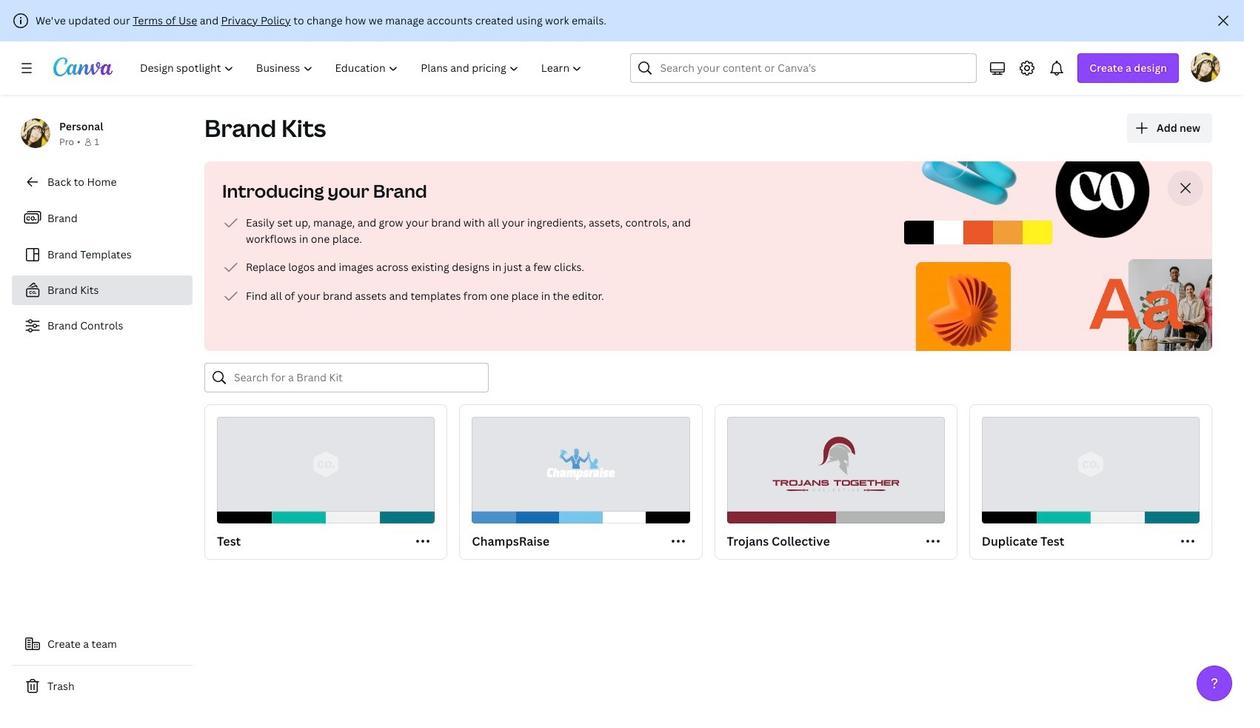 Task type: locate. For each thing, give the bounding box(es) containing it.
None search field
[[631, 53, 978, 83]]

Search for a Brand Kit search field
[[234, 364, 479, 392]]

list
[[12, 203, 193, 341], [222, 214, 696, 305]]



Task type: describe. For each thing, give the bounding box(es) containing it.
0 horizontal spatial list
[[12, 203, 193, 341]]

trojans collective logo image
[[767, 427, 906, 502]]

top level navigation element
[[130, 53, 595, 83]]

stephanie aranda image
[[1191, 53, 1221, 82]]

1 horizontal spatial list
[[222, 214, 696, 305]]

champsraise logo image
[[514, 427, 648, 502]]

Search search field
[[660, 54, 948, 82]]



Task type: vqa. For each thing, say whether or not it's contained in the screenshot.
the Creators related to Creators you follow will appear here. Browse the suggested Creators above to get started.
no



